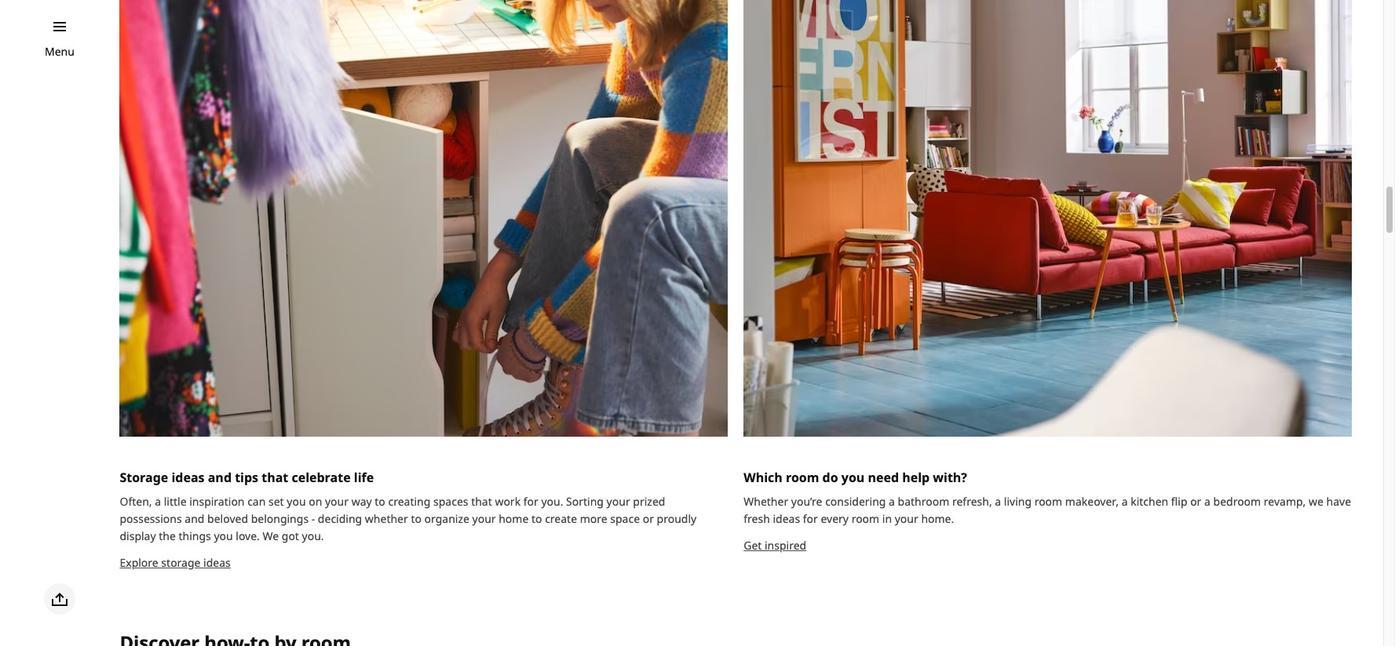 Task type: locate. For each thing, give the bounding box(es) containing it.
menu
[[45, 44, 74, 59]]

0 vertical spatial that
[[262, 470, 288, 487]]

0 horizontal spatial or
[[643, 512, 654, 527]]

to right home
[[531, 512, 542, 527]]

1 horizontal spatial for
[[803, 512, 818, 527]]

0 vertical spatial room
[[786, 470, 819, 487]]

1 horizontal spatial room
[[851, 512, 879, 527]]

4 a from the left
[[1122, 495, 1128, 510]]

kitchen
[[1131, 495, 1168, 510]]

with?
[[933, 470, 967, 487]]

-
[[311, 512, 315, 527]]

a right flip
[[1204, 495, 1210, 510]]

0 vertical spatial for
[[523, 495, 538, 510]]

create
[[545, 512, 577, 527]]

1 vertical spatial for
[[803, 512, 818, 527]]

set
[[268, 495, 284, 510]]

your right in
[[895, 512, 918, 527]]

things
[[179, 529, 211, 544]]

and up the things
[[185, 512, 204, 527]]

you inside which room do you need help with? whether you're considering a bathroom refresh, a living room makeover, a kitchen flip or a bedroom revamp, we have fresh ideas for every room in your home.
[[841, 470, 865, 487]]

2 vertical spatial room
[[851, 512, 879, 527]]

a inside storage ideas and tips that celebrate life often, a little inspiration can set you on your way to creating spaces that work for you. sorting your prized possessions and beloved belongings - deciding whether to organize your home to create more space or proudly display the things you love. we got you.
[[155, 495, 161, 510]]

1 horizontal spatial or
[[1190, 495, 1201, 510]]

3 a from the left
[[995, 495, 1001, 510]]

you down beloved
[[214, 529, 233, 544]]

2 horizontal spatial to
[[531, 512, 542, 527]]

got
[[282, 529, 299, 544]]

get inspired
[[744, 539, 806, 554]]

flip
[[1171, 495, 1187, 510]]

2 a from the left
[[889, 495, 895, 510]]

for
[[523, 495, 538, 510], [803, 512, 818, 527]]

or right flip
[[1190, 495, 1201, 510]]

you left on
[[287, 495, 306, 510]]

that left work
[[471, 495, 492, 510]]

1 a from the left
[[155, 495, 161, 510]]

to down creating on the bottom left
[[411, 512, 422, 527]]

space
[[610, 512, 640, 527]]

for inside which room do you need help with? whether you're considering a bathroom refresh, a living room makeover, a kitchen flip or a bedroom revamp, we have fresh ideas for every room in your home.
[[803, 512, 818, 527]]

0 vertical spatial ideas
[[172, 470, 205, 487]]

1 horizontal spatial that
[[471, 495, 492, 510]]

and
[[208, 470, 232, 487], [185, 512, 204, 527]]

room right living at right bottom
[[1034, 495, 1062, 510]]

you're
[[791, 495, 822, 510]]

possessions
[[120, 512, 182, 527]]

makeover,
[[1065, 495, 1119, 510]]

0 horizontal spatial that
[[262, 470, 288, 487]]

ideas down you're
[[773, 512, 800, 527]]

your
[[325, 495, 349, 510], [607, 495, 630, 510], [472, 512, 496, 527], [895, 512, 918, 527]]

0 horizontal spatial you
[[214, 529, 233, 544]]

1 horizontal spatial you.
[[541, 495, 563, 510]]

or inside which room do you need help with? whether you're considering a bathroom refresh, a living room makeover, a kitchen flip or a bedroom revamp, we have fresh ideas for every room in your home.
[[1190, 495, 1201, 510]]

display
[[120, 529, 156, 544]]

for down you're
[[803, 512, 818, 527]]

0 vertical spatial you
[[841, 470, 865, 487]]

belongings
[[251, 512, 309, 527]]

1 vertical spatial you.
[[302, 529, 324, 544]]

a up in
[[889, 495, 895, 510]]

1 horizontal spatial and
[[208, 470, 232, 487]]

the
[[159, 529, 176, 544]]

storage
[[120, 470, 168, 487]]

your down work
[[472, 512, 496, 527]]

a
[[155, 495, 161, 510], [889, 495, 895, 510], [995, 495, 1001, 510], [1122, 495, 1128, 510], [1204, 495, 1210, 510]]

or
[[1190, 495, 1201, 510], [643, 512, 654, 527]]

we
[[1309, 495, 1323, 510]]

1 vertical spatial ideas
[[773, 512, 800, 527]]

prized
[[633, 495, 665, 510]]

that
[[262, 470, 288, 487], [471, 495, 492, 510]]

beloved
[[207, 512, 248, 527]]

2 horizontal spatial you
[[841, 470, 865, 487]]

a left kitchen
[[1122, 495, 1128, 510]]

1 horizontal spatial you
[[287, 495, 306, 510]]

room
[[786, 470, 819, 487], [1034, 495, 1062, 510], [851, 512, 879, 527]]

0 horizontal spatial and
[[185, 512, 204, 527]]

love.
[[236, 529, 260, 544]]

organize
[[424, 512, 469, 527]]

ideas inside which room do you need help with? whether you're considering a bathroom refresh, a living room makeover, a kitchen flip or a bedroom revamp, we have fresh ideas for every room in your home.
[[773, 512, 800, 527]]

to
[[375, 495, 385, 510], [411, 512, 422, 527], [531, 512, 542, 527]]

way
[[351, 495, 372, 510]]

inspired
[[765, 539, 806, 554]]

0 vertical spatial or
[[1190, 495, 1201, 510]]

0 vertical spatial you.
[[541, 495, 563, 510]]

or down prized
[[643, 512, 654, 527]]

home
[[499, 512, 529, 527]]

your up space
[[607, 495, 630, 510]]

2 horizontal spatial room
[[1034, 495, 1062, 510]]

you. up create on the left bottom of the page
[[541, 495, 563, 510]]

room up you're
[[786, 470, 819, 487]]

1 vertical spatial and
[[185, 512, 204, 527]]

you right do
[[841, 470, 865, 487]]

ideas
[[172, 470, 205, 487], [773, 512, 800, 527], [203, 556, 231, 571]]

0 horizontal spatial for
[[523, 495, 538, 510]]

ideas up little at left
[[172, 470, 205, 487]]

0 horizontal spatial room
[[786, 470, 819, 487]]

2 vertical spatial you
[[214, 529, 233, 544]]

can
[[247, 495, 266, 510]]

storage ideas and tips that celebrate life often, a little inspiration can set you on your way to creating spaces that work for you. sorting your prized possessions and beloved belongings - deciding whether to organize your home to create more space or proudly display the things you love. we got you.
[[120, 470, 696, 544]]

and up inspiration
[[208, 470, 232, 487]]

for right work
[[523, 495, 538, 510]]

a left little at left
[[155, 495, 161, 510]]

1 vertical spatial that
[[471, 495, 492, 510]]

explore storage ideas link
[[120, 556, 231, 571]]

bedroom
[[1213, 495, 1261, 510]]

to right way
[[375, 495, 385, 510]]

that up set
[[262, 470, 288, 487]]

you. down -
[[302, 529, 324, 544]]

you
[[841, 470, 865, 487], [287, 495, 306, 510], [214, 529, 233, 544]]

you.
[[541, 495, 563, 510], [302, 529, 324, 544]]

ideas down the things
[[203, 556, 231, 571]]

a left living at right bottom
[[995, 495, 1001, 510]]

home.
[[921, 512, 954, 527]]

room down considering
[[851, 512, 879, 527]]

1 vertical spatial or
[[643, 512, 654, 527]]

ideas inside storage ideas and tips that celebrate life often, a little inspiration can set you on your way to creating spaces that work for you. sorting your prized possessions and beloved belongings - deciding whether to organize your home to create more space or proudly display the things you love. we got you.
[[172, 470, 205, 487]]

we
[[263, 529, 279, 544]]



Task type: vqa. For each thing, say whether or not it's contained in the screenshot.
second EIGHT from the right
no



Task type: describe. For each thing, give the bounding box(es) containing it.
0 vertical spatial and
[[208, 470, 232, 487]]

need
[[868, 470, 899, 487]]

in
[[882, 512, 892, 527]]

do
[[822, 470, 838, 487]]

explore
[[120, 556, 158, 571]]

1 horizontal spatial to
[[411, 512, 422, 527]]

fresh
[[744, 512, 770, 527]]

which
[[744, 470, 783, 487]]

sorting
[[566, 495, 604, 510]]

deciding
[[318, 512, 362, 527]]

0 horizontal spatial you.
[[302, 529, 324, 544]]

proudly
[[657, 512, 696, 527]]

tips
[[235, 470, 258, 487]]

inspiration
[[189, 495, 245, 510]]

menu button
[[45, 43, 74, 60]]

refresh,
[[952, 495, 992, 510]]

work
[[495, 495, 521, 510]]

every
[[821, 512, 849, 527]]

get inspired link
[[744, 539, 806, 554]]

celebrate
[[292, 470, 351, 487]]

1 vertical spatial room
[[1034, 495, 1062, 510]]

creating
[[388, 495, 430, 510]]

5 a from the left
[[1204, 495, 1210, 510]]

revamp,
[[1264, 495, 1306, 510]]

little
[[164, 495, 186, 510]]

whether
[[744, 495, 788, 510]]

on
[[309, 495, 322, 510]]

often,
[[120, 495, 152, 510]]

explore storage ideas
[[120, 556, 231, 571]]

bathroom
[[898, 495, 949, 510]]

spaces
[[433, 495, 468, 510]]

0 horizontal spatial to
[[375, 495, 385, 510]]

1 vertical spatial you
[[287, 495, 306, 510]]

help
[[902, 470, 930, 487]]

considering
[[825, 495, 886, 510]]

your inside which room do you need help with? whether you're considering a bathroom refresh, a living room makeover, a kitchen flip or a bedroom revamp, we have fresh ideas for every room in your home.
[[895, 512, 918, 527]]

2 vertical spatial ideas
[[203, 556, 231, 571]]

whether
[[365, 512, 408, 527]]

or inside storage ideas and tips that celebrate life often, a little inspiration can set you on your way to creating spaces that work for you. sorting your prized possessions and beloved belongings - deciding whether to organize your home to create more space or proudly display the things you love. we got you.
[[643, 512, 654, 527]]

life
[[354, 470, 374, 487]]

storage
[[161, 556, 201, 571]]

get
[[744, 539, 762, 554]]

living
[[1004, 495, 1032, 510]]

for inside storage ideas and tips that celebrate life often, a little inspiration can set you on your way to creating spaces that work for you. sorting your prized possessions and beloved belongings - deciding whether to organize your home to create more space or proudly display the things you love. we got you.
[[523, 495, 538, 510]]

your up the 'deciding'
[[325, 495, 349, 510]]

have
[[1326, 495, 1351, 510]]

which room do you need help with? whether you're considering a bathroom refresh, a living room makeover, a kitchen flip or a bedroom revamp, we have fresh ideas for every room in your home.
[[744, 470, 1351, 527]]

more
[[580, 512, 607, 527]]



